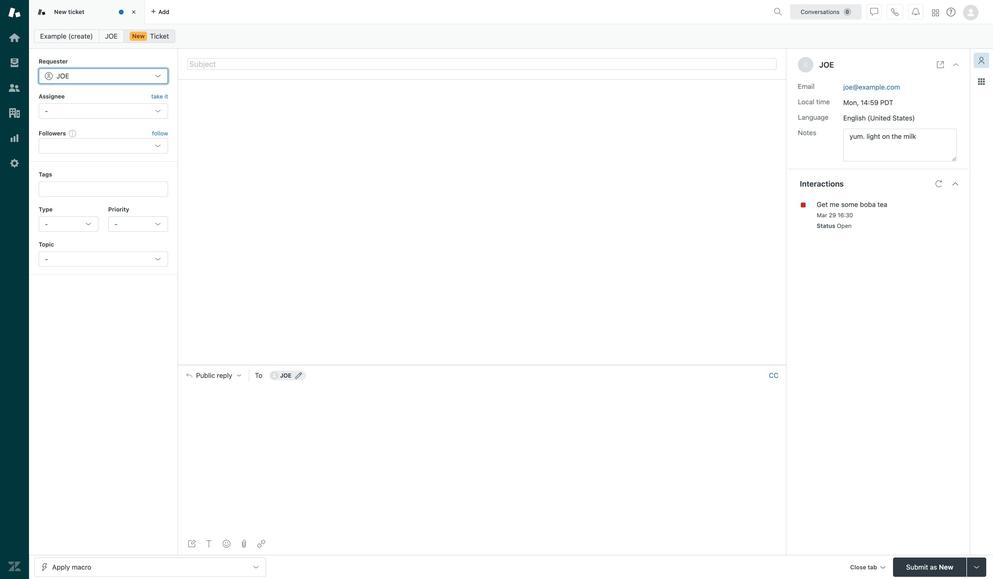 Task type: locate. For each thing, give the bounding box(es) containing it.
edit user image
[[295, 372, 302, 379]]

admin image
[[8, 157, 21, 170]]

organizations image
[[8, 107, 21, 119]]

draft mode image
[[188, 540, 196, 548]]

add attachment image
[[240, 540, 248, 548]]

info on adding followers image
[[69, 129, 77, 137]]

tab
[[29, 0, 145, 24]]

apps image
[[978, 78, 986, 86]]

get help image
[[947, 8, 956, 16]]

user image
[[803, 62, 809, 68], [804, 62, 808, 67]]

Subject field
[[187, 58, 777, 70]]

None text field
[[844, 129, 957, 162]]

zendesk image
[[8, 560, 21, 573]]

view more details image
[[937, 61, 945, 69]]

close image
[[952, 61, 960, 69]]

zendesk support image
[[8, 6, 21, 19]]



Task type: describe. For each thing, give the bounding box(es) containing it.
notifications image
[[912, 8, 920, 16]]

add link (cmd k) image
[[258, 540, 265, 548]]

main element
[[0, 0, 29, 579]]

joe@example.com image
[[270, 372, 278, 379]]

format text image
[[205, 540, 213, 548]]

customer context image
[[978, 57, 986, 64]]

secondary element
[[29, 27, 993, 46]]

tabs tab list
[[29, 0, 770, 24]]

get started image
[[8, 31, 21, 44]]

views image
[[8, 57, 21, 69]]

insert emojis image
[[223, 540, 230, 548]]

button displays agent's chat status as invisible. image
[[871, 8, 878, 16]]

Mar 29 16:30 text field
[[817, 212, 853, 219]]

minimize composer image
[[478, 361, 486, 369]]

zendesk products image
[[932, 9, 939, 16]]

close image
[[129, 7, 139, 17]]

customers image
[[8, 82, 21, 94]]

reporting image
[[8, 132, 21, 144]]



Task type: vqa. For each thing, say whether or not it's contained in the screenshot.
2nd "option"
no



